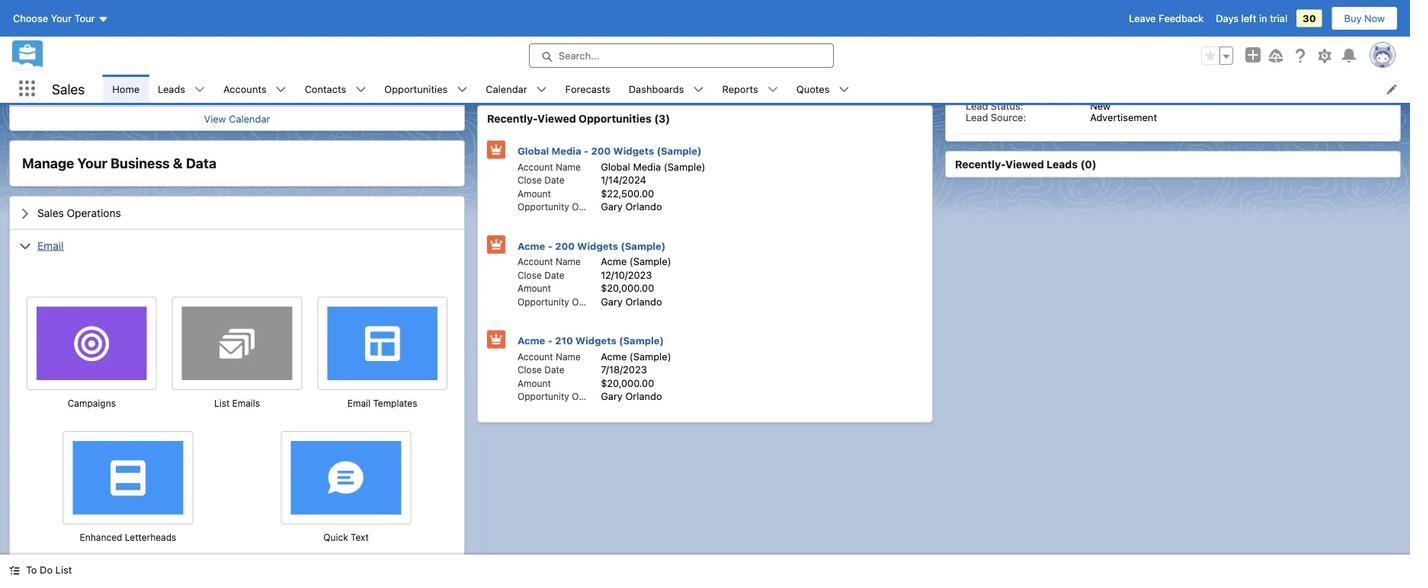 Task type: vqa. For each thing, say whether or not it's contained in the screenshot.


Task type: locate. For each thing, give the bounding box(es) containing it.
owner up acme - 210 widgets (sample)
[[572, 297, 600, 308]]

2 lead from the top
[[966, 112, 988, 123]]

1 orlando from the top
[[625, 201, 662, 213]]

&
[[173, 156, 183, 172]]

global media - 200 widgets (sample)
[[518, 146, 702, 157]]

account down recently-viewed opportunities (3)
[[518, 162, 553, 173]]

2 name from the top
[[556, 257, 581, 268]]

list
[[103, 75, 1410, 103]]

1 gary from the top
[[601, 201, 623, 213]]

-
[[534, 24, 540, 39], [584, 146, 589, 157], [548, 240, 553, 252], [548, 335, 553, 347]]

recently- for recently-viewed opportunities (3)
[[487, 113, 537, 125]]

text default image inside sales operations "dropdown button"
[[19, 208, 31, 220]]

lead
[[966, 100, 988, 112], [966, 112, 988, 123]]

buy now button
[[1331, 6, 1398, 30]]

email inside dropdown button
[[37, 240, 64, 252]]

1 vertical spatial opportunities
[[579, 113, 652, 125]]

opportunities right day.
[[384, 83, 448, 95]]

2 opportunity from the top
[[518, 297, 569, 308]]

3 opportunity from the top
[[518, 392, 569, 402]]

text default image left calendar link
[[457, 84, 467, 95]]

0 horizontal spatial global
[[518, 146, 549, 157]]

3 opportunity owner gary orlando from the top
[[518, 391, 662, 402]]

1 name from the top
[[556, 162, 581, 173]]

1 vertical spatial global
[[601, 161, 630, 173]]

2 account name from the top
[[518, 257, 581, 268]]

2 amount from the top
[[518, 284, 551, 294]]

global
[[518, 146, 549, 157], [601, 161, 630, 173]]

orlando down 7/18/2023
[[625, 391, 662, 402]]

0 vertical spatial opportunity
[[518, 202, 569, 213]]

account down acme - 200 widgets (sample)
[[518, 257, 553, 268]]

recently-viewed opportunities (3)
[[487, 113, 670, 125]]

text default image left and
[[194, 84, 205, 95]]

opportunity up 210
[[518, 297, 569, 308]]

1 close date from the top
[[518, 175, 565, 186]]

amount for acme - 210 widgets (sample)
[[518, 378, 551, 389]]

trial
[[1270, 13, 1288, 24]]

opportunity down 210
[[518, 392, 569, 402]]

1 vertical spatial acme (sample)
[[601, 256, 671, 268]]

acme
[[498, 24, 531, 39], [622, 43, 648, 55], [518, 240, 545, 252], [601, 256, 627, 268], [518, 335, 545, 347], [601, 351, 627, 362]]

sales left operations
[[37, 207, 64, 219]]

3 text default image from the left
[[457, 84, 467, 95]]

dashboards list item
[[620, 75, 713, 103]]

3 date from the top
[[544, 365, 565, 376]]

- for 200
[[548, 240, 553, 252]]

1 lead from the top
[[966, 100, 988, 112]]

new
[[1090, 100, 1111, 112]]

amount
[[518, 189, 551, 199], [518, 284, 551, 294], [518, 378, 551, 389]]

1 vertical spatial date
[[544, 270, 565, 281]]

opportunities
[[384, 83, 448, 95], [579, 113, 652, 125]]

the right of
[[317, 89, 332, 100]]

0 horizontal spatial opportunities
[[384, 83, 448, 95]]

1 vertical spatial sales
[[37, 207, 64, 219]]

$20,000.00 down 12/10/2023
[[601, 283, 654, 294]]

1 vertical spatial account name
[[518, 257, 581, 268]]

1 date from the top
[[544, 175, 565, 186]]

account name
[[518, 162, 581, 173], [518, 257, 581, 268], [518, 352, 581, 362]]

acme (sample) up 7/18/2023
[[601, 351, 671, 362]]

text default image inside opportunities list item
[[457, 84, 467, 95]]

calendar list item
[[477, 75, 556, 103]]

1 vertical spatial recently-
[[955, 159, 1006, 171]]

sales inside "dropdown button"
[[37, 207, 64, 219]]

your left tour
[[51, 13, 72, 24]]

close date down 210
[[518, 365, 565, 376]]

text default image inside quotes list item
[[839, 84, 850, 95]]

name down acme - 200 widgets (sample)
[[556, 257, 581, 268]]

lead source:
[[966, 112, 1026, 123]]

email down sales operations
[[37, 240, 64, 252]]

list emails
[[214, 398, 260, 409]]

0 vertical spatial name
[[556, 162, 581, 173]]

calendar
[[486, 83, 527, 95], [229, 113, 270, 125]]

global up the 1/14/2024
[[601, 161, 630, 173]]

2 orlando from the top
[[625, 296, 662, 308]]

- for 1100
[[534, 24, 540, 39]]

text default image inside calendar list item
[[536, 84, 547, 95]]

account for acme - 210 widgets (sample)
[[518, 352, 553, 362]]

0 horizontal spatial list
[[55, 564, 72, 576]]

account name down 210
[[518, 352, 581, 362]]

2 $20,000.00 from the top
[[601, 378, 654, 389]]

1 horizontal spatial media
[[633, 161, 661, 173]]

acme (sample) for acme - 1100 widgets (sample)
[[622, 43, 693, 55]]

gary down 7/18/2023
[[601, 391, 623, 402]]

calendar down amount:
[[486, 83, 527, 95]]

0 vertical spatial amount
[[518, 189, 551, 199]]

global for global media (sample)
[[601, 161, 630, 173]]

3 account name from the top
[[518, 352, 581, 362]]

1 account name from the top
[[518, 162, 581, 173]]

quick text button
[[281, 531, 411, 545]]

1 vertical spatial gary
[[601, 296, 623, 308]]

email inside "button"
[[347, 398, 370, 409]]

1 horizontal spatial global
[[601, 161, 630, 173]]

widgets up 12/10/2023
[[577, 240, 618, 252]]

standard campaign image
[[63, 307, 121, 373]]

1 horizontal spatial opportunities
[[579, 113, 652, 125]]

name
[[556, 162, 581, 173], [556, 257, 581, 268], [556, 352, 581, 362]]

0 vertical spatial your
[[51, 13, 72, 24]]

lead for lead source:
[[966, 112, 988, 123]]

account name down acme - 200 widgets (sample)
[[518, 257, 581, 268]]

(sample)
[[626, 24, 680, 39], [651, 43, 693, 55], [1037, 47, 1091, 62], [657, 146, 702, 157], [664, 161, 706, 173], [621, 240, 666, 252], [630, 256, 671, 268], [619, 335, 664, 347], [630, 351, 671, 362]]

2 vertical spatial close date
[[518, 365, 565, 376]]

close date for acme - 200 widgets (sample)
[[518, 270, 565, 281]]

0 horizontal spatial your
[[51, 13, 72, 24]]

0 vertical spatial leads
[[158, 83, 185, 95]]

close date
[[518, 175, 565, 186], [518, 270, 565, 281], [518, 365, 565, 376]]

rest
[[284, 89, 302, 100]]

1 opportunity from the top
[[518, 202, 569, 213]]

1 horizontal spatial your
[[77, 156, 107, 172]]

3 owner from the top
[[572, 392, 600, 402]]

opportunity owner gary orlando for 7/18/2023
[[518, 391, 662, 402]]

recently- down calendar list item
[[487, 113, 537, 125]]

to do list
[[26, 564, 72, 576]]

search...
[[559, 50, 599, 61]]

$20,000.00 down 7/18/2023
[[601, 378, 654, 389]]

orlando down 12/10/2023
[[625, 296, 662, 308]]

sales
[[52, 81, 85, 97], [37, 207, 64, 219]]

1 vertical spatial opportunity
[[518, 297, 569, 308]]

2 owner from the top
[[572, 297, 600, 308]]

text default image for reports
[[767, 84, 778, 95]]

1 vertical spatial owner
[[572, 297, 600, 308]]

viewed
[[537, 113, 576, 125], [1006, 159, 1044, 171]]

media down recently-viewed opportunities (3)
[[552, 146, 581, 157]]

date down acme - 200 widgets (sample)
[[544, 270, 565, 281]]

2 vertical spatial orlando
[[625, 391, 662, 402]]

text default image right clear
[[276, 84, 286, 95]]

$20,000.00
[[601, 283, 654, 294], [601, 378, 654, 389]]

account
[[498, 43, 536, 55], [518, 162, 553, 173], [518, 257, 553, 268], [518, 352, 553, 362]]

1 horizontal spatial recently-
[[955, 159, 1006, 171]]

1 vertical spatial list
[[55, 564, 72, 576]]

0 vertical spatial gary
[[601, 201, 623, 213]]

date for -
[[544, 175, 565, 186]]

3 orlando from the top
[[625, 391, 662, 402]]

days
[[1216, 13, 1239, 24]]

0 vertical spatial close date
[[518, 175, 565, 186]]

1 horizontal spatial calendar
[[486, 83, 527, 95]]

account down acme - 210 widgets (sample)
[[518, 352, 553, 362]]

1 text default image from the left
[[194, 84, 205, 95]]

owner for 1/14/2024
[[572, 202, 600, 213]]

0 horizontal spatial recently-
[[487, 113, 537, 125]]

acme (sample) for acme - 200 widgets (sample)
[[601, 256, 671, 268]]

accounts
[[223, 83, 267, 95]]

leave
[[1129, 13, 1156, 24]]

1 vertical spatial your
[[77, 156, 107, 172]]

1 horizontal spatial leads
[[1047, 159, 1078, 171]]

widgets up search...
[[574, 24, 623, 39]]

account name down recently-viewed opportunities (3)
[[518, 162, 581, 173]]

text default image left to on the left of the page
[[9, 565, 20, 576]]

viewed down source:
[[1006, 159, 1044, 171]]

0 vertical spatial acme (sample)
[[622, 43, 693, 55]]

global down recently-viewed opportunities (3)
[[518, 146, 549, 157]]

opportunity up acme - 200 widgets (sample)
[[518, 202, 569, 213]]

email button
[[10, 230, 464, 262]]

0 vertical spatial account name
[[518, 162, 581, 173]]

lead left status:
[[966, 100, 988, 112]]

1 vertical spatial orlando
[[625, 296, 662, 308]]

account for acme - 200 widgets (sample)
[[518, 257, 553, 268]]

0 horizontal spatial media
[[552, 146, 581, 157]]

2 date from the top
[[544, 270, 565, 281]]

quick text
[[323, 533, 369, 543]]

gary down $22,500.00
[[601, 201, 623, 213]]

text default image
[[194, 84, 205, 95], [276, 84, 286, 95], [457, 84, 467, 95], [767, 84, 778, 95]]

widgets for 1100
[[574, 24, 623, 39]]

leads
[[158, 83, 185, 95], [1047, 159, 1078, 171]]

0 horizontal spatial leads
[[158, 83, 185, 95]]

technologies
[[1136, 89, 1197, 100]]

recently- down lead source:
[[955, 159, 1006, 171]]

3 close date from the top
[[518, 365, 565, 376]]

date down 210
[[544, 365, 565, 376]]

2 the from the left
[[317, 89, 332, 100]]

calendar down clear
[[229, 113, 270, 125]]

feedback
[[1159, 13, 1204, 24]]

campaigns
[[68, 398, 116, 409]]

2 vertical spatial date
[[544, 365, 565, 376]]

your right manage
[[77, 156, 107, 172]]

0 vertical spatial global
[[518, 146, 549, 157]]

2 close date from the top
[[518, 270, 565, 281]]

your inside popup button
[[51, 13, 72, 24]]

opportunity
[[518, 202, 569, 213], [518, 297, 569, 308], [518, 392, 569, 402]]

0 horizontal spatial email
[[37, 240, 64, 252]]

200
[[591, 146, 611, 157], [555, 240, 575, 252]]

text default image inside accounts list item
[[276, 84, 286, 95]]

1 vertical spatial 200
[[555, 240, 575, 252]]

0 vertical spatial date
[[544, 175, 565, 186]]

0 horizontal spatial 200
[[555, 240, 575, 252]]

lead for lead status:
[[966, 100, 988, 112]]

1 owner from the top
[[572, 202, 600, 213]]

text default image
[[355, 84, 366, 95], [536, 84, 547, 95], [693, 84, 704, 95], [839, 84, 850, 95], [19, 208, 31, 220], [9, 565, 20, 576]]

widgets for 200
[[577, 240, 618, 252]]

close date for global media - 200 widgets (sample)
[[518, 175, 565, 186]]

templates
[[373, 398, 417, 409]]

0 horizontal spatial the
[[267, 89, 282, 100]]

orlando for 7/18/2023
[[625, 391, 662, 402]]

0 horizontal spatial viewed
[[537, 113, 576, 125]]

3 gary from the top
[[601, 391, 623, 402]]

media
[[552, 146, 581, 157], [633, 161, 661, 173]]

0 horizontal spatial calendar
[[229, 113, 270, 125]]

2 vertical spatial amount
[[518, 378, 551, 389]]

2 opportunity owner gary orlando from the top
[[518, 296, 662, 308]]

email for email
[[37, 240, 64, 252]]

leads inside 'link'
[[158, 83, 185, 95]]

1 horizontal spatial email
[[347, 398, 370, 409]]

acme - 1100 widgets (sample)
[[498, 24, 680, 39]]

0 vertical spatial calendar
[[486, 83, 527, 95]]

2 vertical spatial opportunity owner gary orlando
[[518, 391, 662, 402]]

standard lightningquicktext image
[[317, 442, 375, 508]]

3 name from the top
[[556, 352, 581, 362]]

0 vertical spatial opportunity owner gary orlando
[[518, 201, 662, 213]]

lead down company: on the right of the page
[[966, 112, 988, 123]]

1 opportunity owner gary orlando from the top
[[518, 201, 662, 213]]

account name for 210
[[518, 352, 581, 362]]

choose your tour
[[13, 13, 95, 24]]

$20,000.00 for 7/18/2023
[[601, 378, 654, 389]]

owner up acme - 200 widgets (sample)
[[572, 202, 600, 213]]

opportunity owner gary orlando down 7/18/2023
[[518, 391, 662, 402]]

1 $20,000.00 from the top
[[601, 283, 654, 294]]

name down global media - 200 widgets (sample)
[[556, 162, 581, 173]]

3 amount from the top
[[518, 378, 551, 389]]

text default image right quotes
[[839, 84, 850, 95]]

email templates button
[[317, 397, 447, 411]]

you're
[[169, 89, 198, 100]]

opportunities up global media - 200 widgets (sample)
[[579, 113, 652, 125]]

acme (sample)
[[622, 43, 693, 55], [601, 256, 671, 268], [601, 351, 671, 362]]

recently-
[[487, 113, 537, 125], [955, 159, 1006, 171]]

account up amount:
[[498, 43, 536, 55]]

your for manage
[[77, 156, 107, 172]]

list left emails
[[214, 398, 230, 409]]

opportunity owner gary orlando for 1/14/2024
[[518, 201, 662, 213]]

close for acme - 200 widgets (sample)
[[518, 270, 542, 281]]

text default image right reports
[[767, 84, 778, 95]]

standard emailtemplate image
[[353, 307, 412, 373]]

opportunity owner gary orlando up acme - 210 widgets (sample)
[[518, 296, 662, 308]]

orlando
[[625, 201, 662, 213], [625, 296, 662, 308], [625, 391, 662, 402]]

data
[[186, 156, 216, 172]]

list right 'do'
[[55, 564, 72, 576]]

close for global media - 200 widgets (sample)
[[518, 175, 542, 186]]

search... button
[[529, 43, 834, 68]]

text default image inside reports list item
[[767, 84, 778, 95]]

sales left home
[[52, 81, 85, 97]]

2 vertical spatial opportunity
[[518, 392, 569, 402]]

text default image inside contacts list item
[[355, 84, 366, 95]]

0 vertical spatial media
[[552, 146, 581, 157]]

opportunity owner gary orlando for 12/10/2023
[[518, 296, 662, 308]]

1 vertical spatial email
[[347, 398, 370, 409]]

the left rest
[[267, 89, 282, 100]]

close date down recently-viewed opportunities (3)
[[518, 175, 565, 186]]

quotes link
[[787, 75, 839, 103]]

sales for sales operations
[[37, 207, 64, 219]]

1 vertical spatial amount
[[518, 284, 551, 294]]

gary down 12/10/2023
[[601, 296, 623, 308]]

0 vertical spatial recently-
[[487, 113, 537, 125]]

orlando down $22,500.00
[[625, 201, 662, 213]]

text default image for calendar
[[536, 84, 547, 95]]

list
[[214, 398, 230, 409], [55, 564, 72, 576]]

$20,000.00 for 12/10/2023
[[601, 283, 654, 294]]

leads left (0)
[[1047, 159, 1078, 171]]

2 gary from the top
[[601, 296, 623, 308]]

text default image inside leads list item
[[194, 84, 205, 95]]

1 vertical spatial $20,000.00
[[601, 378, 654, 389]]

2 vertical spatial acme (sample)
[[601, 351, 671, 362]]

text default image left sales operations
[[19, 208, 31, 220]]

1 horizontal spatial list
[[214, 398, 230, 409]]

0 vertical spatial list
[[214, 398, 230, 409]]

2 vertical spatial name
[[556, 352, 581, 362]]

email
[[37, 240, 64, 252], [347, 398, 370, 409]]

1 vertical spatial viewed
[[1006, 159, 1044, 171]]

1 amount from the top
[[518, 189, 551, 199]]

widgets up global media (sample)
[[613, 146, 654, 157]]

0 vertical spatial owner
[[572, 202, 600, 213]]

name down 210
[[556, 352, 581, 362]]

close date down acme - 200 widgets (sample)
[[518, 270, 565, 281]]

media up the 1/14/2024
[[633, 161, 661, 173]]

standard enhancedletterhead image
[[99, 442, 157, 508]]

email left templates on the bottom left
[[347, 398, 370, 409]]

0 vertical spatial orlando
[[625, 201, 662, 213]]

text default image for opportunities
[[457, 84, 467, 95]]

reports
[[722, 83, 758, 95]]

1 horizontal spatial the
[[317, 89, 332, 100]]

0 vertical spatial viewed
[[537, 113, 576, 125]]

account name for -
[[518, 162, 581, 173]]

viewed down forecasts link
[[537, 113, 576, 125]]

email for email templates
[[347, 398, 370, 409]]

date
[[544, 175, 565, 186], [544, 270, 565, 281], [544, 365, 565, 376]]

leads right 'looks'
[[158, 83, 185, 95]]

text default image right day.
[[355, 84, 366, 95]]

owner for 12/10/2023
[[572, 297, 600, 308]]

calendar link
[[477, 75, 536, 103]]

0 vertical spatial opportunities
[[384, 83, 448, 95]]

1 vertical spatial close date
[[518, 270, 565, 281]]

opportunity owner gary orlando up acme - 200 widgets (sample)
[[518, 201, 662, 213]]

1 vertical spatial name
[[556, 257, 581, 268]]

account name for 200
[[518, 257, 581, 268]]

text default image down 'search...' "button"
[[693, 84, 704, 95]]

2 vertical spatial account name
[[518, 352, 581, 362]]

widgets right 210
[[576, 335, 617, 347]]

universal
[[1090, 89, 1133, 100]]

4 text default image from the left
[[767, 84, 778, 95]]

0 vertical spatial $20,000.00
[[601, 283, 654, 294]]

2 vertical spatial gary
[[601, 391, 623, 402]]

2 vertical spatial owner
[[572, 392, 600, 402]]

acme (sample) up 12/10/2023
[[601, 256, 671, 268]]

opportunities list item
[[375, 75, 477, 103]]

now
[[1365, 13, 1385, 24]]

1 vertical spatial opportunity owner gary orlando
[[518, 296, 662, 308]]

tour
[[74, 13, 95, 24]]

widgets
[[574, 24, 623, 39], [613, 146, 654, 157], [577, 240, 618, 252], [576, 335, 617, 347]]

opportunity for -
[[518, 202, 569, 213]]

contacts list item
[[296, 75, 375, 103]]

date down global media - 200 widgets (sample)
[[544, 175, 565, 186]]

text default image for contacts
[[355, 84, 366, 95]]

dashboards link
[[620, 75, 693, 103]]

1 vertical spatial media
[[633, 161, 661, 173]]

owner down acme - 210 widgets (sample)
[[572, 392, 600, 402]]

1 horizontal spatial viewed
[[1006, 159, 1044, 171]]

text default image down date:
[[536, 84, 547, 95]]

0 vertical spatial email
[[37, 240, 64, 252]]

2 text default image from the left
[[276, 84, 286, 95]]

1 horizontal spatial 200
[[591, 146, 611, 157]]

30
[[1303, 13, 1316, 24]]

text default image inside dashboards list item
[[693, 84, 704, 95]]

1 vertical spatial leads
[[1047, 159, 1078, 171]]

acme (sample) up $105,000.00
[[622, 43, 693, 55]]

recently- for recently-viewed leads (0)
[[955, 159, 1006, 171]]

reports list item
[[713, 75, 787, 103]]

amount for acme - 200 widgets (sample)
[[518, 284, 551, 294]]

the
[[267, 89, 282, 100], [317, 89, 332, 100]]

group
[[1201, 46, 1233, 65]]

0 vertical spatial sales
[[52, 81, 85, 97]]

orlando for 12/10/2023
[[625, 296, 662, 308]]



Task type: describe. For each thing, give the bounding box(es) containing it.
media for (sample)
[[633, 161, 661, 173]]

acme - 200 widgets (sample)
[[518, 240, 666, 252]]

date for 210
[[544, 365, 565, 376]]

to
[[26, 564, 37, 576]]

text default image for dashboards
[[693, 84, 704, 95]]

leave feedback
[[1129, 13, 1204, 24]]

quotes list item
[[787, 75, 859, 103]]

enhanced
[[80, 533, 122, 543]]

website
[[1090, 11, 1127, 22]]

(3)
[[654, 113, 670, 125]]

text default image inside "to do list" button
[[9, 565, 20, 576]]

standard listemail image
[[208, 307, 266, 373]]

enhanced letterheads
[[80, 533, 176, 543]]

list inside list emails button
[[214, 398, 230, 409]]

210
[[555, 335, 573, 347]]

lead status:
[[966, 100, 1023, 112]]

close for acme - 210 widgets (sample)
[[518, 365, 542, 376]]

0 vertical spatial 200
[[591, 146, 611, 157]]

list emails button
[[172, 397, 302, 411]]

gary for 7/18/2023
[[601, 391, 623, 402]]

looks like you're free and clear the rest of the day.
[[121, 89, 353, 100]]

free
[[200, 89, 219, 100]]

$105,000.00
[[622, 66, 680, 77]]

looks
[[121, 89, 148, 100]]

reports link
[[713, 75, 767, 103]]

home
[[112, 83, 140, 95]]

enhanced letterheads button
[[63, 531, 193, 545]]

amount for global media - 200 widgets (sample)
[[518, 189, 551, 199]]

name for 200
[[556, 257, 581, 268]]

leads link
[[149, 75, 194, 103]]

1 vertical spatial calendar
[[229, 113, 270, 125]]

1/14/2024
[[601, 175, 646, 186]]

left
[[1241, 13, 1257, 24]]

clear
[[241, 89, 264, 100]]

business
[[111, 156, 170, 172]]

view calendar
[[204, 113, 270, 125]]

like
[[151, 89, 166, 100]]

emails
[[232, 398, 260, 409]]

amount:
[[498, 66, 537, 77]]

leave feedback link
[[1129, 13, 1204, 24]]

to do list button
[[0, 555, 81, 585]]

text default image for accounts
[[276, 84, 286, 95]]

sales operations
[[37, 207, 121, 219]]

opportunities inside list item
[[384, 83, 448, 95]]

global for global media - 200 widgets (sample)
[[518, 146, 549, 157]]

media for -
[[552, 146, 581, 157]]

calendar inside list item
[[486, 83, 527, 95]]

sales operations button
[[10, 197, 464, 229]]

andy
[[966, 47, 997, 62]]

letterheads
[[125, 533, 176, 543]]

text default image for quotes
[[839, 84, 850, 95]]

do
[[40, 564, 53, 576]]

choose
[[13, 13, 48, 24]]

advertisement
[[1090, 112, 1157, 123]]

campaigns button
[[27, 397, 157, 411]]

website link
[[966, 0, 1380, 22]]

text
[[351, 533, 369, 543]]

smith
[[1000, 47, 1034, 62]]

date for 200
[[544, 270, 565, 281]]

accounts list item
[[214, 75, 296, 103]]

view
[[204, 113, 226, 125]]

recently-viewed leads (0)
[[955, 159, 1097, 171]]

dashboards
[[629, 83, 684, 95]]

gary for 1/14/2024
[[601, 201, 623, 213]]

12/10/2023
[[601, 269, 652, 281]]

quotes
[[796, 83, 830, 95]]

quick
[[323, 533, 348, 543]]

buy now
[[1344, 13, 1385, 24]]

acme (sample) for acme - 210 widgets (sample)
[[601, 351, 671, 362]]

home link
[[103, 75, 149, 103]]

close for acme - 1100 widgets (sample)
[[498, 55, 524, 66]]

name:
[[539, 43, 568, 55]]

leads list item
[[149, 75, 214, 103]]

buy
[[1344, 13, 1362, 24]]

company:
[[966, 89, 1012, 100]]

contacts
[[305, 83, 346, 95]]

- for 210
[[548, 335, 553, 347]]

manage
[[22, 156, 74, 172]]

(0)
[[1081, 159, 1097, 171]]

owner for 7/18/2023
[[572, 392, 600, 402]]

forecasts link
[[556, 75, 620, 103]]

opportunity for 200
[[518, 297, 569, 308]]

days left in trial
[[1216, 13, 1288, 24]]

1100
[[543, 24, 571, 39]]

email templates
[[347, 398, 417, 409]]

of
[[305, 89, 314, 100]]

choose your tour button
[[12, 6, 109, 30]]

opportunities link
[[375, 75, 457, 103]]

list containing home
[[103, 75, 1410, 103]]

name for 210
[[556, 352, 581, 362]]

view calendar link
[[204, 113, 270, 125]]

status:
[[991, 100, 1023, 112]]

in
[[1259, 13, 1267, 24]]

date:
[[526, 55, 551, 66]]

gary for 12/10/2023
[[601, 296, 623, 308]]

account name:
[[498, 43, 568, 55]]

viewed for opportunities
[[537, 113, 576, 125]]

close date:
[[498, 55, 551, 66]]

andy smith (sample)
[[966, 47, 1091, 62]]

sales for sales
[[52, 81, 85, 97]]

7/18/2023
[[601, 364, 647, 376]]

viewed for leads
[[1006, 159, 1044, 171]]

list inside "to do list" button
[[55, 564, 72, 576]]

1 the from the left
[[267, 89, 282, 100]]

forecasts
[[565, 83, 610, 95]]

contacts link
[[296, 75, 355, 103]]

operations
[[67, 207, 121, 219]]

close date for acme - 210 widgets (sample)
[[518, 365, 565, 376]]

account for acme - 1100 widgets (sample)
[[498, 43, 536, 55]]

orlando for 1/14/2024
[[625, 201, 662, 213]]

$22,500.00
[[601, 188, 654, 199]]

widgets for 210
[[576, 335, 617, 347]]

accounts link
[[214, 75, 276, 103]]

your for choose
[[51, 13, 72, 24]]

universal technologies
[[1090, 89, 1197, 100]]

opportunity for 210
[[518, 392, 569, 402]]

name for -
[[556, 162, 581, 173]]

source:
[[991, 112, 1026, 123]]

account for global media - 200 widgets (sample)
[[518, 162, 553, 173]]

text default image for leads
[[194, 84, 205, 95]]



